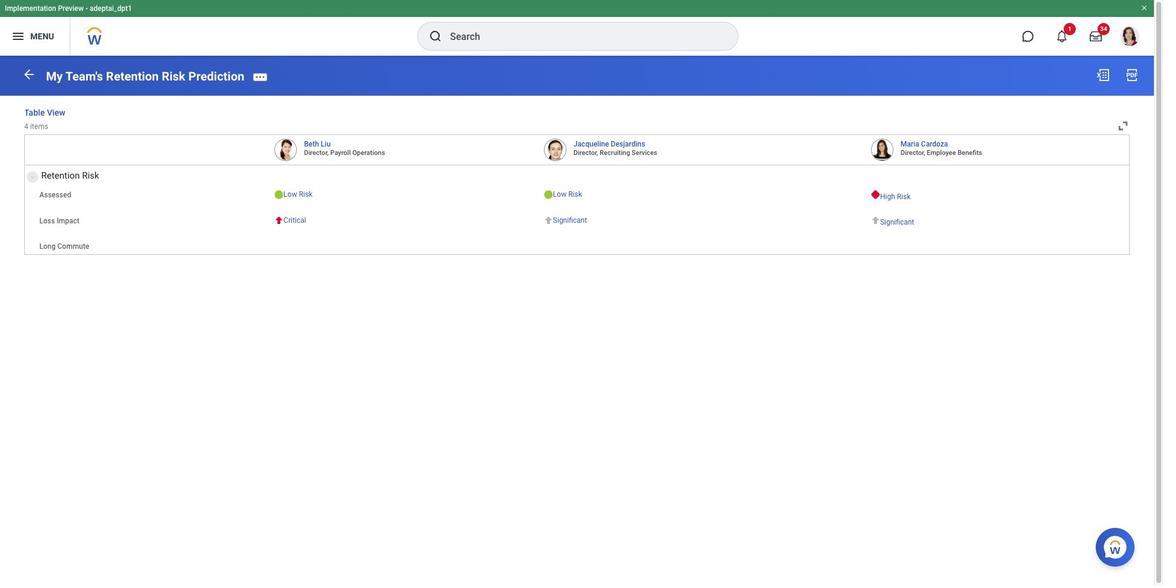 Task type: vqa. For each thing, say whether or not it's contained in the screenshot.
Tab List containing Job Details
no



Task type: locate. For each thing, give the bounding box(es) containing it.
0 horizontal spatial the loss of this employee would be moderate or significant to the organization. element
[[544, 214, 861, 233]]

0 horizontal spatial significant link
[[553, 214, 587, 224]]

critical link
[[284, 214, 306, 224]]

low risk link for this worker has low retention risk. icon
[[284, 188, 313, 198]]

significant down this worker has low retention risk. image at the left top of page
[[553, 216, 587, 224]]

1 vertical spatial retention
[[41, 170, 80, 181]]

director, for maria
[[901, 149, 925, 157]]

low for low risk 'link' for this worker has low retention risk. image at the left top of page
[[553, 190, 567, 198]]

prediction
[[188, 69, 244, 83]]

1 low risk link from the left
[[284, 188, 313, 198]]

1 horizontal spatial low risk link
[[553, 188, 582, 198]]

significant link down this worker has low retention risk. image at the left top of page
[[553, 214, 587, 224]]

retention up the assessed
[[41, 170, 80, 181]]

low risk up 'critical' 'link'
[[284, 190, 313, 198]]

significant link for second 'the loss of this employee would be moderate or significant to the organization.' icon from the right
[[553, 214, 587, 224]]

1 horizontal spatial significant
[[880, 218, 914, 227]]

low risk
[[284, 190, 313, 198], [553, 190, 582, 198]]

risk
[[162, 69, 185, 83], [82, 170, 99, 181], [299, 190, 313, 198], [568, 190, 582, 198], [897, 192, 911, 201]]

34
[[1100, 25, 1107, 32]]

search image
[[428, 29, 443, 44]]

2 horizontal spatial director,
[[901, 149, 925, 157]]

low risk for low risk 'link' for this worker has low retention risk. image at the left top of page
[[553, 190, 582, 198]]

low risk link for this worker has low retention risk. image at the left top of page
[[553, 188, 582, 198]]

low risk link
[[284, 188, 313, 198], [553, 188, 582, 198]]

cardoza
[[921, 140, 948, 148]]

2 low from the left
[[553, 190, 567, 198]]

low risk down jacqueline
[[553, 190, 582, 198]]

retention right team's
[[106, 69, 159, 83]]

the loss of this employee would be catastrophic or critical to the organization. element
[[274, 214, 534, 233]]

my team's retention risk prediction
[[46, 69, 244, 83]]

risk right this worker has low retention risk. icon
[[299, 190, 313, 198]]

1 horizontal spatial director,
[[574, 149, 598, 157]]

significant for 1st 'the loss of this employee would be moderate or significant to the organization.' icon from right
[[880, 218, 914, 227]]

0 horizontal spatial this worker has low retention risk. element
[[274, 188, 534, 207]]

1 horizontal spatial this worker has low retention risk. element
[[544, 188, 861, 207]]

director,
[[304, 149, 329, 157], [574, 149, 598, 157], [901, 149, 925, 157]]

menu
[[30, 31, 54, 41]]

the loss of this employee would be moderate or significant to the organization. image
[[544, 216, 553, 225], [871, 216, 880, 225]]

beth
[[304, 140, 319, 148]]

-
[[86, 4, 88, 13]]

0 horizontal spatial the loss of this employee would be moderate or significant to the organization. image
[[544, 216, 553, 225]]

view printable version (pdf) image
[[1125, 68, 1140, 82]]

employee
[[927, 149, 956, 157]]

3 director, from the left
[[901, 149, 925, 157]]

view
[[47, 108, 65, 117]]

the loss of this employee would be moderate or significant to the organization. image down this worker has low retention risk. image at the left top of page
[[544, 216, 553, 225]]

previous page image
[[22, 67, 36, 82]]

director, down jacqueline
[[574, 149, 598, 157]]

1 this worker has low retention risk. element from the left
[[274, 188, 534, 207]]

the loss of this employee would be moderate or significant to the organization. image down this worker has a high retention risk - immediate action needed. image
[[871, 216, 880, 225]]

menu banner
[[0, 0, 1154, 56]]

the loss of this employee would be moderate or significant to the organization. element
[[544, 214, 861, 233], [871, 216, 1124, 235]]

high risk
[[880, 192, 911, 201]]

1 director, from the left
[[304, 149, 329, 157]]

0 horizontal spatial director,
[[304, 149, 329, 157]]

low risk link down jacqueline
[[553, 188, 582, 198]]

critical
[[284, 216, 306, 224]]

significant for second 'the loss of this employee would be moderate or significant to the organization.' icon from the right
[[553, 216, 587, 224]]

4
[[24, 122, 28, 131]]

significant link
[[553, 214, 587, 224], [880, 216, 914, 227]]

implementation preview -   adeptai_dpt1
[[5, 4, 132, 13]]

1 horizontal spatial low
[[553, 190, 567, 198]]

high risk link
[[880, 190, 911, 201]]

0 horizontal spatial significant
[[553, 216, 587, 224]]

close environment banner image
[[1141, 4, 1148, 12]]

0 horizontal spatial low risk
[[284, 190, 313, 198]]

director, down beth liu
[[304, 149, 329, 157]]

risk left prediction
[[162, 69, 185, 83]]

this worker has low retention risk. element
[[274, 188, 534, 207], [544, 188, 861, 207]]

director, down maria
[[901, 149, 925, 157]]

retention
[[106, 69, 159, 83], [41, 170, 80, 181]]

0 horizontal spatial low risk link
[[284, 188, 313, 198]]

low risk for low risk 'link' associated with this worker has low retention risk. icon
[[284, 190, 313, 198]]

table
[[24, 108, 45, 117]]

director, recruiting services
[[574, 149, 657, 157]]

beth liu
[[304, 140, 331, 148]]

risk right this worker has low retention risk. image at the left top of page
[[568, 190, 582, 198]]

director, employee benefits
[[901, 149, 982, 157]]

2 director, from the left
[[574, 149, 598, 157]]

this worker has a high retention risk - immediate action needed. element
[[871, 190, 1124, 209]]

profile logan mcneil image
[[1120, 27, 1140, 49]]

this worker has a high retention risk - immediate action needed. image
[[871, 190, 880, 199]]

jacqueline desjardins
[[574, 140, 645, 148]]

collapse image
[[27, 170, 35, 185]]

risk right high
[[897, 192, 911, 201]]

2 low risk link from the left
[[553, 188, 582, 198]]

significant link down high risk
[[880, 216, 914, 227]]

notifications large image
[[1056, 30, 1068, 42]]

1 low from the left
[[284, 190, 297, 198]]

maria
[[901, 140, 919, 148]]

assessed
[[39, 191, 71, 199]]

1 horizontal spatial low risk
[[553, 190, 582, 198]]

jacqueline desjardins link
[[574, 137, 645, 148]]

items
[[30, 122, 48, 131]]

justify image
[[11, 29, 25, 44]]

retention risk
[[41, 170, 99, 181]]

0 horizontal spatial low
[[284, 190, 297, 198]]

significant down high risk
[[880, 218, 914, 227]]

significant
[[553, 216, 587, 224], [880, 218, 914, 227]]

this worker has low retention risk. image
[[544, 190, 553, 199]]

1 horizontal spatial the loss of this employee would be moderate or significant to the organization. image
[[871, 216, 880, 225]]

menu button
[[0, 17, 70, 56]]

4 items
[[24, 122, 48, 131]]

1 low risk from the left
[[284, 190, 313, 198]]

1 horizontal spatial significant link
[[880, 216, 914, 227]]

1 horizontal spatial retention
[[106, 69, 159, 83]]

preview
[[58, 4, 84, 13]]

jacqueline
[[574, 140, 609, 148]]

low risk link up 'critical' 'link'
[[284, 188, 313, 198]]

2 low risk from the left
[[553, 190, 582, 198]]

director, for jacqueline
[[574, 149, 598, 157]]

my
[[46, 69, 63, 83]]

low
[[284, 190, 297, 198], [553, 190, 567, 198]]



Task type: describe. For each thing, give the bounding box(es) containing it.
the loss of this employee would be catastrophic or critical to the organization. image
[[274, 216, 284, 225]]

team's
[[65, 69, 103, 83]]

payroll
[[330, 149, 351, 157]]

1
[[1068, 25, 1072, 32]]

beth liu link
[[304, 137, 331, 148]]

2 the loss of this employee would be moderate or significant to the organization. image from the left
[[871, 216, 880, 225]]

desjardins
[[611, 140, 645, 148]]

2 this worker has low retention risk. element from the left
[[544, 188, 861, 207]]

recruiting
[[600, 149, 630, 157]]

export to excel image
[[1096, 68, 1110, 82]]

maria cardoza
[[901, 140, 948, 148]]

impact
[[57, 217, 79, 225]]

low for low risk 'link' associated with this worker has low retention risk. icon
[[284, 190, 297, 198]]

operations
[[352, 149, 385, 157]]

34 button
[[1083, 23, 1110, 50]]

loss impact
[[39, 217, 79, 225]]

my team's retention risk prediction link
[[46, 69, 244, 83]]

director, for beth
[[304, 149, 329, 157]]

director, payroll operations
[[304, 149, 385, 157]]

fullscreen image
[[1116, 119, 1130, 132]]

long commute
[[39, 243, 89, 251]]

risk right collapse image
[[82, 170, 99, 181]]

commute
[[57, 243, 89, 251]]

loss
[[39, 217, 55, 225]]

this worker has low retention risk. image
[[274, 190, 284, 199]]

inbox large image
[[1090, 30, 1102, 42]]

liu
[[321, 140, 331, 148]]

significant link for 1st 'the loss of this employee would be moderate or significant to the organization.' icon from right
[[880, 216, 914, 227]]

Search Workday  search field
[[450, 23, 713, 50]]

long
[[39, 243, 56, 251]]

adeptai_dpt1
[[90, 4, 132, 13]]

maria cardoza link
[[901, 137, 948, 148]]

high
[[880, 192, 895, 201]]

services
[[632, 149, 657, 157]]

0 horizontal spatial retention
[[41, 170, 80, 181]]

1 the loss of this employee would be moderate or significant to the organization. image from the left
[[544, 216, 553, 225]]

1 button
[[1049, 23, 1076, 50]]

benefits
[[958, 149, 982, 157]]

1 horizontal spatial the loss of this employee would be moderate or significant to the organization. element
[[871, 216, 1124, 235]]

implementation
[[5, 4, 56, 13]]

table view
[[24, 108, 65, 117]]

my team's retention risk prediction main content
[[0, 56, 1154, 266]]

table view button
[[24, 107, 65, 119]]

0 vertical spatial retention
[[106, 69, 159, 83]]



